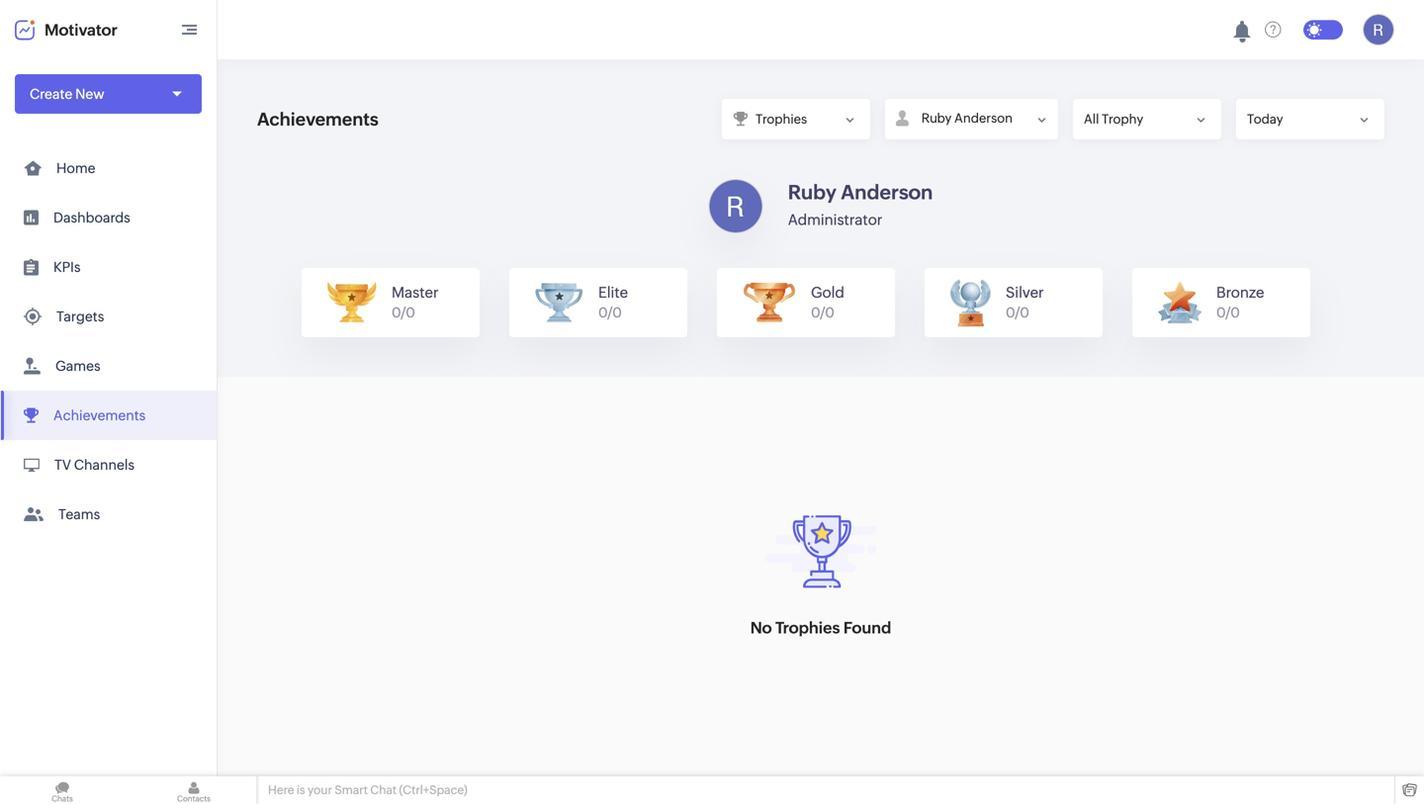 Task type: describe. For each thing, give the bounding box(es) containing it.
create new
[[30, 86, 104, 102]]

all trophy
[[1084, 112, 1144, 126]]

7 0 from the left
[[1006, 305, 1015, 321]]

5 0 from the left
[[811, 305, 820, 321]]

chats image
[[0, 777, 125, 804]]

4 0 from the left
[[613, 305, 622, 321]]

/ for silver
[[1015, 305, 1020, 321]]

/ for bronze
[[1226, 305, 1231, 321]]

here
[[268, 784, 294, 797]]

ruby anderson
[[922, 111, 1013, 126]]

administrator
[[788, 211, 883, 229]]

elite 0 / 0
[[599, 284, 628, 321]]

silver
[[1006, 284, 1044, 301]]

user image
[[1363, 14, 1395, 46]]

icon image
[[709, 179, 763, 233]]

/ for gold
[[820, 305, 825, 321]]

anderson for ruby anderson
[[955, 111, 1013, 126]]

today
[[1248, 112, 1284, 126]]

trophy
[[1102, 112, 1144, 126]]

/ for elite
[[608, 305, 613, 321]]

master
[[392, 284, 439, 301]]

bronze
[[1217, 284, 1265, 301]]

ruby for ruby anderson administrator
[[788, 181, 837, 204]]

Today field
[[1237, 99, 1385, 139]]

here is your smart chat (ctrl+space)
[[268, 784, 468, 797]]

tv
[[54, 457, 71, 473]]

found
[[844, 619, 892, 637]]

dashboards
[[53, 210, 130, 226]]

8 0 from the left
[[1020, 305, 1030, 321]]

kpis
[[53, 259, 81, 275]]

channels
[[74, 457, 135, 473]]

all
[[1084, 112, 1099, 126]]

no
[[751, 619, 772, 637]]

2 0 from the left
[[406, 305, 415, 321]]

teams
[[58, 507, 100, 522]]

is
[[297, 784, 305, 797]]

0 horizontal spatial achievements
[[53, 408, 146, 423]]

/ for master
[[401, 305, 406, 321]]



Task type: locate. For each thing, give the bounding box(es) containing it.
/ down silver
[[1015, 305, 1020, 321]]

1 0 from the left
[[392, 305, 401, 321]]

1 horizontal spatial ruby
[[922, 111, 952, 126]]

elite
[[599, 284, 628, 301]]

trophies
[[756, 112, 807, 126], [776, 619, 840, 637]]

targets
[[56, 309, 104, 324]]

anderson inside ruby anderson administrator
[[841, 181, 933, 204]]

0 vertical spatial ruby
[[922, 111, 952, 126]]

trophies up icon
[[756, 112, 807, 126]]

/ inside elite 0 / 0
[[608, 305, 613, 321]]

10 0 from the left
[[1231, 305, 1240, 321]]

chat
[[370, 784, 397, 797]]

/ down gold
[[820, 305, 825, 321]]

1 horizontal spatial anderson
[[955, 111, 1013, 126]]

list containing home
[[0, 143, 217, 539]]

0 horizontal spatial anderson
[[841, 181, 933, 204]]

ruby for ruby anderson
[[922, 111, 952, 126]]

ruby inside ruby anderson administrator
[[788, 181, 837, 204]]

no trophies found
[[751, 619, 892, 637]]

/ down the "elite"
[[608, 305, 613, 321]]

trophies inside field
[[756, 112, 807, 126]]

0 vertical spatial achievements
[[257, 109, 379, 129]]

bronze 0 / 0
[[1217, 284, 1265, 321]]

3 0 from the left
[[599, 305, 608, 321]]

master 0 / 0
[[392, 284, 439, 321]]

/ inside gold 0 / 0
[[820, 305, 825, 321]]

0
[[392, 305, 401, 321], [406, 305, 415, 321], [599, 305, 608, 321], [613, 305, 622, 321], [811, 305, 820, 321], [825, 305, 835, 321], [1006, 305, 1015, 321], [1020, 305, 1030, 321], [1217, 305, 1226, 321], [1231, 305, 1240, 321]]

anderson for ruby anderson administrator
[[841, 181, 933, 204]]

1 vertical spatial achievements
[[53, 408, 146, 423]]

All Trophy field
[[1073, 99, 1222, 139]]

1 vertical spatial ruby
[[788, 181, 837, 204]]

/ inside silver 0 / 0
[[1015, 305, 1020, 321]]

achievements
[[257, 109, 379, 129], [53, 408, 146, 423]]

tv channels
[[54, 457, 135, 473]]

home
[[56, 160, 96, 176]]

/ inside the master 0 / 0
[[401, 305, 406, 321]]

ruby
[[922, 111, 952, 126], [788, 181, 837, 204]]

contacts image
[[132, 777, 256, 804]]

motivator
[[45, 21, 118, 39]]

ruby anderson administrator
[[788, 181, 933, 229]]

silver 0 / 0
[[1006, 284, 1044, 321]]

gold
[[811, 284, 845, 301]]

help image
[[1265, 21, 1282, 38]]

1 vertical spatial trophies
[[776, 619, 840, 637]]

0 horizontal spatial ruby
[[788, 181, 837, 204]]

6 0 from the left
[[825, 305, 835, 321]]

gold 0 / 0
[[811, 284, 845, 321]]

games
[[55, 358, 101, 374]]

new
[[75, 86, 104, 102]]

/
[[401, 305, 406, 321], [608, 305, 613, 321], [820, 305, 825, 321], [1015, 305, 1020, 321], [1226, 305, 1231, 321]]

2 / from the left
[[608, 305, 613, 321]]

1 / from the left
[[401, 305, 406, 321]]

/ inside bronze 0 / 0
[[1226, 305, 1231, 321]]

0 vertical spatial trophies
[[756, 112, 807, 126]]

trophies right "no"
[[776, 619, 840, 637]]

anderson
[[955, 111, 1013, 126], [841, 181, 933, 204]]

4 / from the left
[[1015, 305, 1020, 321]]

1 horizontal spatial achievements
[[257, 109, 379, 129]]

your
[[308, 784, 332, 797]]

/ down bronze
[[1226, 305, 1231, 321]]

Trophies field
[[722, 99, 871, 139]]

/ down the master
[[401, 305, 406, 321]]

0 vertical spatial anderson
[[955, 111, 1013, 126]]

3 / from the left
[[820, 305, 825, 321]]

(ctrl+space)
[[399, 784, 468, 797]]

create
[[30, 86, 73, 102]]

5 / from the left
[[1226, 305, 1231, 321]]

list
[[0, 143, 217, 539]]

9 0 from the left
[[1217, 305, 1226, 321]]

1 vertical spatial anderson
[[841, 181, 933, 204]]

smart
[[335, 784, 368, 797]]



Task type: vqa. For each thing, say whether or not it's contained in the screenshot.
Tab List
no



